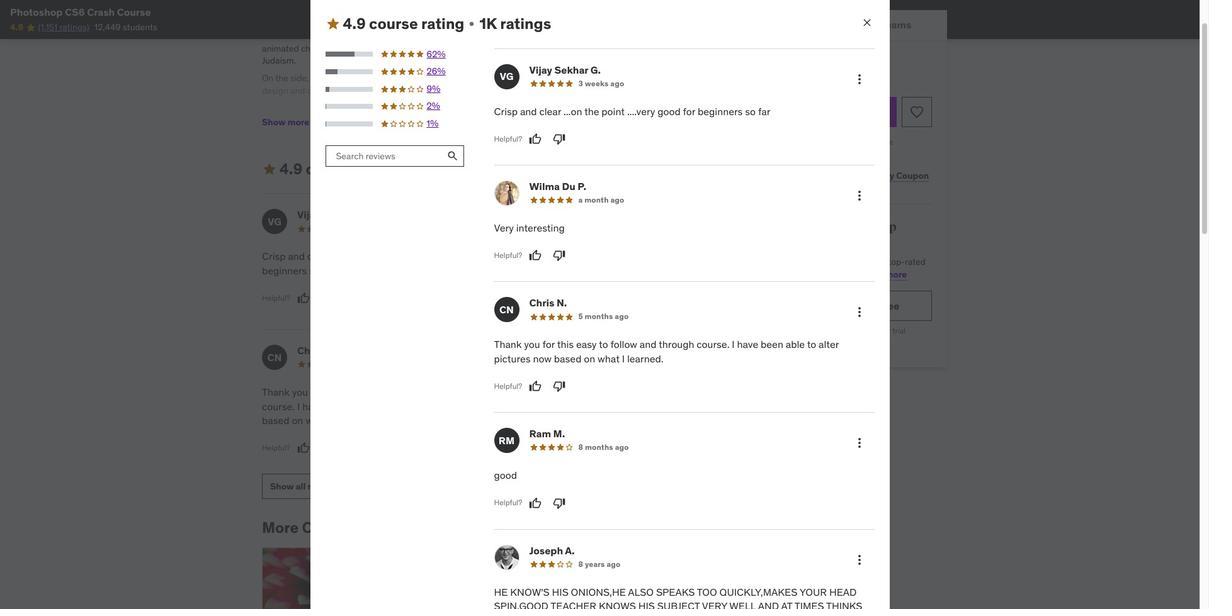 Task type: locate. For each thing, give the bounding box(es) containing it.
more inside the on the side, he strives to create absurdly good courses. he's flown to hundreds of cities to teach classes on design and on marketing. for more about him and his work, head to his website.
[[277, 102, 297, 114]]

1 vertical spatial far
[[323, 264, 335, 277]]

1 vertical spatial sekhar
[[323, 209, 356, 221]]

g. up weeks
[[591, 63, 601, 76]]

rating left xsmall image
[[358, 159, 401, 179]]

what down 5 months ago
[[598, 353, 620, 365]]

courses
[[302, 519, 361, 538]]

your
[[800, 586, 827, 599]]

course up currently
[[369, 14, 418, 33]]

1 vertical spatial thank
[[262, 386, 290, 399]]

more down design
[[288, 117, 309, 128]]

good inside the on the side, he strives to create absurdly good courses. he's flown to hundreds of cities to teach classes on design and on marketing. for more about him and his work, head to his website.
[[424, 72, 444, 84]]

p. up a month ago
[[578, 180, 587, 193]]

1 horizontal spatial course.
[[697, 339, 730, 351]]

personal up $20.00
[[797, 300, 839, 312]]

wilma du p. down a month ago
[[528, 209, 585, 221]]

what up mark review by chris n. as helpful icon
[[306, 415, 328, 427]]

0 horizontal spatial been
[[283, 30, 303, 42]]

on
[[262, 72, 274, 84]]

1 vertical spatial personal
[[797, 300, 839, 312]]

by
[[364, 519, 382, 538]]

5 months ago
[[579, 312, 629, 322]]

xsmall image
[[467, 19, 477, 29]]

flown
[[501, 72, 522, 84]]

far
[[759, 105, 771, 118], [323, 264, 335, 277]]

ratings right xsmall image
[[437, 159, 488, 179]]

0 vertical spatial vijay sekhar g.
[[530, 63, 601, 76]]

on right classes
[[672, 72, 682, 84]]

a inside who's directed over a hundred shorts in the last ten years. his shorts have been featured in the wsj, cnn, npr, wapo, and many other places. in 2016 he directed,
[[514, 18, 518, 29]]

m. down mark review by chris n. as unhelpful image
[[554, 428, 565, 441]]

....very for mark review by wilma du p. as unhelpful 'icon' to the top's mark review by wilma du p. as helpful 'image'
[[628, 105, 656, 118]]

in up he
[[582, 18, 589, 29]]

get
[[749, 257, 763, 268]]

0 vertical spatial been
[[283, 30, 303, 42]]

1 horizontal spatial month
[[852, 327, 874, 336]]

for
[[683, 105, 696, 118], [451, 250, 464, 263], [865, 300, 879, 312], [543, 339, 555, 351], [311, 386, 323, 399]]

of left cities
[[573, 72, 581, 84]]

of left our
[[864, 257, 872, 268]]

1 horizontal spatial alter
[[819, 339, 839, 351]]

rm
[[497, 351, 513, 364], [499, 434, 515, 447]]

top
[[877, 219, 897, 235]]

more inside button
[[288, 117, 309, 128]]

ram m. down mark review by chris n. as helpful image
[[530, 428, 565, 441]]

0 vertical spatial interesting
[[516, 222, 565, 234]]

0 horizontal spatial beginners
[[262, 264, 307, 277]]

4.9 down "show more" button
[[280, 159, 303, 179]]

speaks
[[657, 586, 695, 599]]

0 vertical spatial rating
[[422, 14, 465, 33]]

1 horizontal spatial an
[[673, 30, 682, 42]]

of right basics
[[628, 43, 636, 54]]

ram for mark review by wilma du p. as unhelpful 'icon' to the top's mark review by wilma du p. as helpful 'image'
[[530, 428, 551, 441]]

top-
[[889, 257, 906, 268]]

1k right xsmall icon
[[480, 14, 497, 33]]

0 horizontal spatial g.
[[359, 209, 369, 221]]

0 vertical spatial 8
[[577, 360, 582, 369]]

rating
[[422, 14, 465, 33], [358, 159, 401, 179]]

he know's his onions,he also speaks too quickly,makes your head spin,good teacher knows his subject very well and at times think
[[494, 586, 863, 610]]

about left him on the top of the page
[[300, 102, 322, 114]]

1 horizontal spatial so
[[746, 105, 756, 118]]

1 vertical spatial ...on
[[332, 250, 350, 263]]

director
[[399, 18, 433, 29]]

0 vertical spatial a
[[514, 18, 518, 29]]

8 months ago
[[577, 360, 628, 369], [579, 443, 629, 453]]

you for bottom mark review by wilma du p. as unhelpful 'icon'
[[292, 386, 308, 399]]

0 vertical spatial alter
[[819, 339, 839, 351]]

cs6
[[65, 6, 85, 18]]

1 horizontal spatial 4.9
[[280, 159, 303, 179]]

back
[[840, 137, 857, 147]]

beginners
[[698, 105, 743, 118], [262, 264, 307, 277]]

0 horizontal spatial a
[[514, 18, 518, 29]]

1 horizontal spatial ...on
[[564, 105, 582, 118]]

and inside the on the side, he strives to create absurdly good courses. he's flown to hundreds of cities to teach classes on design and on marketing. for more about him and his work, head to his website.
[[291, 85, 305, 96]]

and his
[[341, 102, 369, 114]]

ratings for xsmall image
[[437, 159, 488, 179]]

joseph a.
[[530, 545, 575, 557]]

0 horizontal spatial month
[[585, 195, 609, 205]]

0 vertical spatial mark review by wilma du p. as helpful image
[[529, 250, 542, 262]]

photoshop
[[10, 6, 63, 18]]

more down top- on the top of the page
[[886, 269, 908, 280]]

many
[[474, 30, 496, 42]]

classes
[[640, 72, 670, 84]]

through for bottom mark review by wilma du p. as unhelpful 'icon'
[[427, 386, 462, 399]]

to his
[[417, 102, 438, 114]]

additional actions for review by wilma du p. image
[[852, 188, 867, 204]]

an right is
[[342, 18, 352, 29]]

follow for bottom mark review by wilma du p. as unhelpful 'icon'
[[379, 386, 405, 399]]

basics
[[601, 43, 626, 54]]

this inside get this course, plus 11,000+ of our top-rated courses, with personal plan.
[[765, 257, 779, 268]]

2 vertical spatial 8
[[579, 560, 584, 569]]

cn
[[500, 304, 514, 316], [267, 351, 282, 364]]

ram down mark review by chris n. as helpful image
[[530, 428, 551, 441]]

5
[[579, 312, 583, 322]]

mark review by wilma du p. as unhelpful image
[[553, 250, 566, 262], [552, 278, 564, 291]]

0 horizontal spatial course
[[306, 159, 355, 179]]

mark review by vijay sekhar g. as helpful image
[[529, 133, 542, 146], [297, 292, 310, 305]]

1 vertical spatial m.
[[554, 428, 565, 441]]

submit search image
[[447, 150, 459, 162]]

1 vertical spatial mark review by wilma du p. as helpful image
[[528, 278, 540, 291]]

additional actions for review by joseph a. image
[[852, 553, 867, 568]]

0 horizontal spatial his
[[552, 586, 569, 599]]

quickly,makes
[[720, 586, 798, 599]]

0 horizontal spatial based
[[262, 415, 290, 427]]

g.
[[591, 63, 601, 76], [359, 209, 369, 221]]

1 vertical spatial thank you for this easy to follow and through course.  i have been able to alter pictures now based on what i learned.
[[262, 386, 464, 427]]

month inside starting at $20.00 per month after trial cancel anytime
[[852, 327, 874, 336]]

4.9 course rating for xsmall icon
[[343, 14, 465, 33]]

1 vertical spatial n.
[[325, 345, 335, 357]]

1k ratings
[[480, 14, 551, 33], [416, 159, 488, 179]]

teams button
[[846, 10, 948, 40]]

and inside an animated children's series and currently he's directing an educational series about the basics of the religion judaism.
[[367, 43, 381, 54]]

have inside who's directed over a hundred shorts in the last ten years. his shorts have been featured in the wsj, cnn, npr, wapo, and many other places. in 2016 he directed,
[[262, 30, 281, 42]]

his up teacher
[[552, 586, 569, 599]]

1 vertical spatial clear
[[307, 250, 329, 263]]

ram up mark review by chris n. as helpful image
[[528, 345, 550, 357]]

0 vertical spatial beginners
[[698, 105, 743, 118]]

1k ratings up educational series
[[480, 14, 551, 33]]

in down jeremy shuback is an animation director
[[340, 30, 347, 42]]

4.9 course rating down him on the top of the page
[[280, 159, 401, 179]]

this
[[765, 257, 779, 268], [557, 339, 574, 351], [325, 386, 342, 399]]

this for bottom mark review by wilma du p. as unhelpful 'icon'
[[325, 386, 342, 399]]

crisp
[[494, 105, 518, 118], [262, 250, 286, 263]]

thank for mark review by wilma du p. as unhelpful 'icon' to the top's mark review by wilma du p. as helpful 'image'
[[494, 339, 522, 351]]

1 horizontal spatial able
[[786, 339, 805, 351]]

reviews
[[308, 481, 340, 493]]

m. up mark review by chris n. as unhelpful image
[[552, 345, 564, 357]]

1 vertical spatial easy
[[344, 386, 365, 399]]

2 vertical spatial this
[[325, 386, 342, 399]]

show inside button
[[262, 117, 286, 128]]

lifetime
[[821, 153, 848, 162]]

shorts up 2016
[[555, 18, 580, 29]]

crisp and clear ...on the point ....very good for beginners so far for bottom mark review by wilma du p. as unhelpful 'icon'
[[262, 250, 464, 277]]

alter
[[819, 339, 839, 351], [384, 400, 404, 413]]

4.9
[[343, 14, 366, 33], [10, 22, 23, 33], [280, 159, 303, 179]]

0 horizontal spatial thank
[[262, 386, 290, 399]]

money-
[[814, 137, 840, 147]]

1 vertical spatial ....very
[[395, 250, 423, 263]]

0 vertical spatial point
[[602, 105, 625, 118]]

medium image
[[325, 17, 341, 32], [262, 162, 277, 177]]

personal
[[803, 269, 837, 280], [797, 300, 839, 312]]

0 vertical spatial chris
[[530, 297, 555, 310]]

9%
[[427, 83, 441, 94]]

close modal image
[[861, 16, 874, 29]]

1k ratings for xsmall image
[[416, 159, 488, 179]]

day
[[799, 137, 812, 147]]

his down also
[[639, 600, 655, 610]]

2 shorts from the left
[[678, 18, 703, 29]]

62% button
[[325, 48, 465, 61]]

4.9 for xsmall icon's the medium icon
[[343, 14, 366, 33]]

course down "show more" button
[[306, 159, 355, 179]]

8 for bottom mark review by wilma du p. as unhelpful 'icon'
[[577, 360, 582, 369]]

0 vertical spatial mark review by wilma du p. as unhelpful image
[[553, 250, 566, 262]]

1 horizontal spatial thank you for this easy to follow and through course.  i have been able to alter pictures now based on what i learned.
[[494, 339, 839, 365]]

about down 2016
[[561, 43, 584, 54]]

shorts right the his at top right
[[678, 18, 703, 29]]

mark review by chris n. as helpful image
[[297, 443, 310, 455]]

show left all
[[270, 481, 294, 493]]

teams tab list
[[733, 10, 948, 42]]

g. down 'search reviews' text box
[[359, 209, 369, 221]]

times
[[795, 600, 825, 610]]

0 vertical spatial through
[[659, 339, 695, 351]]

and
[[458, 30, 472, 42], [367, 43, 381, 54], [291, 85, 305, 96], [520, 105, 537, 118], [288, 250, 305, 263], [640, 339, 657, 351], [408, 386, 425, 399]]

1 horizontal spatial of
[[628, 43, 636, 54]]

on down the side,
[[308, 85, 317, 96]]

0 horizontal spatial of
[[573, 72, 581, 84]]

0 horizontal spatial learned.
[[335, 415, 372, 427]]

course
[[369, 14, 418, 33], [306, 159, 355, 179]]

0 vertical spatial 4.9 course rating
[[343, 14, 465, 33]]

1 vertical spatial ratings
[[437, 159, 488, 179]]

show down for
[[262, 117, 286, 128]]

show inside "button"
[[270, 481, 294, 493]]

1 vertical spatial rating
[[358, 159, 401, 179]]

more courses by jeremy shuback
[[262, 519, 502, 538]]

2 horizontal spatial of
[[864, 257, 872, 268]]

personal down plus on the top right of the page
[[803, 269, 837, 280]]

month
[[585, 195, 609, 205], [852, 327, 874, 336]]

mark review by wilma du p. as helpful image
[[529, 250, 542, 262], [528, 278, 540, 291]]

of inside an animated children's series and currently he's directing an educational series about the basics of the religion judaism.
[[628, 43, 636, 54]]

4.9 down photoshop
[[10, 22, 23, 33]]

ram m. up mark review by chris n. as helpful image
[[528, 345, 564, 357]]

vg
[[500, 70, 514, 83], [268, 215, 282, 228]]

a.
[[565, 545, 575, 557]]

is
[[333, 18, 340, 29]]

(1,151 ratings)
[[38, 22, 89, 33]]

thank for mark review by wilma du p. as helpful 'image' corresponding to bottom mark review by wilma du p. as unhelpful 'icon'
[[262, 386, 290, 399]]

plan
[[842, 300, 863, 312]]

he
[[494, 586, 508, 599]]

courses,
[[749, 269, 782, 280]]

course.
[[697, 339, 730, 351], [262, 400, 295, 413]]

wishlist image
[[910, 104, 925, 119]]

0 vertical spatial ram m.
[[528, 345, 564, 357]]

1 vertical spatial beginners
[[262, 264, 307, 277]]

show all reviews
[[270, 481, 340, 493]]

well
[[730, 600, 756, 610]]

an down the his at top right
[[673, 30, 682, 42]]

0 horizontal spatial ratings
[[437, 159, 488, 179]]

1 horizontal spatial rating
[[422, 14, 465, 33]]

8 years ago
[[579, 560, 621, 569]]

0 horizontal spatial crisp
[[262, 250, 286, 263]]

based for bottom mark review by wilma du p. as unhelpful 'icon'
[[262, 415, 290, 427]]

1 vertical spatial 8 months ago
[[579, 443, 629, 453]]

1 vertical spatial able
[[351, 400, 370, 413]]

per
[[839, 327, 850, 336]]

4.9 course rating up currently
[[343, 14, 465, 33]]

1k
[[480, 14, 497, 33], [416, 159, 434, 179]]

0 vertical spatial clear
[[540, 105, 562, 118]]

4.9 for the medium icon corresponding to xsmall image
[[280, 159, 303, 179]]

learn more
[[861, 269, 908, 280]]

0 vertical spatial course
[[369, 14, 418, 33]]

crisp and clear ...on the point ....very good for beginners so far for mark review by wilma du p. as unhelpful 'icon' to the top
[[494, 105, 771, 118]]

1 vertical spatial through
[[427, 386, 462, 399]]

1 vertical spatial ram
[[530, 428, 551, 441]]

plus
[[812, 257, 829, 268]]

learned.
[[628, 353, 664, 365], [335, 415, 372, 427]]

4.9 right is
[[343, 14, 366, 33]]

1 vertical spatial vijay
[[297, 209, 320, 221]]

0 vertical spatial based
[[554, 353, 582, 365]]

1k right xsmall image
[[416, 159, 434, 179]]

about inside the on the side, he strives to create absurdly good courses. he's flown to hundreds of cities to teach classes on design and on marketing. for more about him and his work, head to his website.
[[300, 102, 322, 114]]

jeremy shuback link
[[385, 519, 502, 538]]

1 vertical spatial you
[[292, 386, 308, 399]]

mark review by chris n. as helpful image
[[529, 381, 542, 393]]

you up mark review by chris n. as helpful icon
[[292, 386, 308, 399]]

1 horizontal spatial you
[[524, 339, 540, 351]]

....very inside crisp and clear ...on the point ....very good for beginners so far
[[395, 250, 423, 263]]

0 vertical spatial show
[[262, 117, 286, 128]]

cnn,
[[385, 30, 406, 42]]

0 horizontal spatial vijay sekhar g.
[[297, 209, 369, 221]]

courses.
[[446, 72, 479, 84]]

his
[[663, 18, 676, 29]]

0 horizontal spatial mark review by vijay sekhar g. as helpful image
[[297, 292, 310, 305]]

more up show more on the left top of the page
[[277, 102, 297, 114]]

0 horizontal spatial thank you for this easy to follow and through course.  i have been able to alter pictures now based on what i learned.
[[262, 386, 464, 427]]

wilma du p. up a month ago
[[530, 180, 587, 193]]

ratings for xsmall icon
[[500, 14, 551, 33]]

years
[[585, 560, 605, 569]]

on up mark review by chris n. as helpful icon
[[292, 415, 303, 427]]

1 vertical spatial his
[[639, 600, 655, 610]]

easy for mark review by wilma du p. as unhelpful 'icon' to the top
[[576, 339, 597, 351]]

ram
[[528, 345, 550, 357], [530, 428, 551, 441]]

1 vertical spatial p.
[[576, 209, 585, 221]]

0 vertical spatial have
[[262, 30, 281, 42]]

1 vertical spatial of
[[573, 72, 581, 84]]

1 horizontal spatial ....very
[[628, 105, 656, 118]]

4.9 course rating for xsmall image
[[280, 159, 401, 179]]

1 horizontal spatial 1k
[[480, 14, 497, 33]]

hundreds
[[534, 72, 571, 84]]

1k ratings right xsmall image
[[416, 159, 488, 179]]

ratings up educational series
[[500, 14, 551, 33]]

0 horizontal spatial rating
[[358, 159, 401, 179]]

point
[[602, 105, 625, 118], [370, 250, 393, 263]]

of inside the on the side, he strives to create absurdly good courses. he's flown to hundreds of cities to teach classes on design and on marketing. for more about him and his work, head to his website.
[[573, 72, 581, 84]]

p. down a month ago
[[576, 209, 585, 221]]

the
[[591, 18, 604, 29], [349, 30, 362, 42], [586, 43, 599, 54], [638, 43, 651, 54], [275, 72, 288, 84], [585, 105, 600, 118], [353, 250, 367, 263]]

years.
[[638, 18, 661, 29]]

show more
[[262, 117, 309, 128]]

0 vertical spatial ratings
[[500, 14, 551, 33]]

ago for you
[[615, 312, 629, 322]]

at
[[804, 327, 810, 336]]

you up mark review by chris n. as helpful image
[[524, 339, 540, 351]]

0 horizontal spatial so
[[310, 264, 320, 277]]

medium image for xsmall icon
[[325, 17, 341, 32]]

0 horizontal spatial able
[[351, 400, 370, 413]]

rating up he's at the left top of page
[[422, 14, 465, 33]]

shuback
[[439, 519, 502, 538]]

1 vertical spatial follow
[[379, 386, 405, 399]]

0 horizontal spatial now
[[446, 400, 464, 413]]

cities
[[583, 72, 604, 84]]



Task type: vqa. For each thing, say whether or not it's contained in the screenshot.


Task type: describe. For each thing, give the bounding box(es) containing it.
0 vertical spatial very interesting
[[494, 222, 565, 234]]

1 vertical spatial chris
[[297, 345, 323, 357]]

ago for and
[[611, 78, 625, 88]]

1 vertical spatial been
[[761, 339, 784, 351]]

mark review by ram m. as unhelpful image
[[553, 497, 566, 510]]

jeremy shuback is an animation director
[[262, 18, 435, 29]]

who's
[[435, 18, 458, 29]]

been inside who's directed over a hundred shorts in the last ten years. his shorts have been featured in the wsj, cnn, npr, wapo, and many other places. in 2016 he directed,
[[283, 30, 303, 42]]

Search reviews text field
[[325, 145, 443, 167]]

1 horizontal spatial have
[[303, 400, 324, 413]]

mark review by vijay sekhar g. as unhelpful image
[[553, 133, 566, 146]]

the inside the on the side, he strives to create absurdly good courses. he's flown to hundreds of cities to teach classes on design and on marketing. for more about him and his work, head to his website.
[[275, 72, 288, 84]]

animated children's
[[262, 43, 339, 54]]

the inside crisp and clear ...on the point ....very good for beginners so far
[[353, 250, 367, 263]]

ratings)
[[60, 22, 89, 33]]

0 vertical spatial month
[[585, 195, 609, 205]]

alter for mark review by wilma du p. as unhelpful 'icon' to the top
[[819, 339, 839, 351]]

0 horizontal spatial clear
[[307, 250, 329, 263]]

1 shorts from the left
[[555, 18, 580, 29]]

1 vertical spatial very
[[493, 250, 512, 263]]

personal inside get this course, plus 11,000+ of our top-rated courses, with personal plan.
[[803, 269, 837, 280]]

1 horizontal spatial g.
[[591, 63, 601, 76]]

0 horizontal spatial ...on
[[332, 250, 350, 263]]

0 vertical spatial p.
[[578, 180, 587, 193]]

guarantee
[[859, 137, 894, 147]]

1 vertical spatial wilma
[[528, 209, 559, 221]]

ago for know's
[[607, 560, 621, 569]]

1 vertical spatial course.
[[262, 400, 295, 413]]

2016
[[560, 30, 580, 42]]

ago for interesting
[[611, 195, 625, 205]]

0 vertical spatial able
[[786, 339, 805, 351]]

jeremy
[[385, 519, 436, 538]]

rating for xsmall image
[[358, 159, 401, 179]]

months for mark review by chris n. as unhelpful image
[[585, 312, 613, 322]]

0 vertical spatial mark review by vijay sekhar g. as helpful image
[[529, 133, 542, 146]]

he
[[582, 30, 592, 42]]

course
[[117, 6, 151, 18]]

0 horizontal spatial n.
[[325, 345, 335, 357]]

alter for bottom mark review by wilma du p. as unhelpful 'icon'
[[384, 400, 404, 413]]

1 vertical spatial mark review by wilma du p. as unhelpful image
[[552, 278, 564, 291]]

jeremy shuback
[[262, 18, 331, 29]]

after
[[876, 327, 892, 336]]

1 vertical spatial months
[[584, 360, 612, 369]]

ram for mark review by wilma du p. as helpful 'image' corresponding to bottom mark review by wilma du p. as unhelpful 'icon'
[[528, 345, 550, 357]]

mark review by ram m. as helpful image
[[529, 497, 542, 510]]

get this course, plus 11,000+ of our top-rated courses, with personal plan.
[[749, 257, 927, 280]]

our
[[874, 257, 887, 268]]

1 vertical spatial crisp
[[262, 250, 286, 263]]

2%
[[427, 100, 441, 112]]

0 vertical spatial his
[[552, 586, 569, 599]]

about inside an animated children's series and currently he's directing an educational series about the basics of the religion judaism.
[[561, 43, 584, 54]]

0 vertical spatial an
[[342, 18, 352, 29]]

0 vertical spatial 8 months ago
[[577, 360, 628, 369]]

subscribe
[[749, 219, 808, 235]]

mark review by chris n. as unhelpful image
[[553, 381, 566, 393]]

$20.00
[[812, 327, 837, 336]]

0 horizontal spatial 4.9
[[10, 22, 23, 33]]

show for show all reviews
[[270, 481, 294, 493]]

1k for xsmall icon
[[480, 14, 497, 33]]

design
[[262, 85, 289, 96]]

an inside an animated children's series and currently he's directing an educational series about the basics of the religion judaism.
[[673, 30, 682, 42]]

30-
[[787, 137, 799, 147]]

students
[[123, 22, 157, 33]]

you for mark review by wilma du p. as unhelpful 'icon' to the top
[[524, 339, 540, 351]]

0 vertical spatial now
[[533, 353, 552, 365]]

he strives
[[311, 72, 349, 84]]

educational series
[[487, 43, 559, 54]]

1 horizontal spatial vijay sekhar g.
[[530, 63, 601, 76]]

crash
[[87, 6, 115, 18]]

0 horizontal spatial vg
[[268, 215, 282, 228]]

course for xsmall icon's the medium icon
[[369, 14, 418, 33]]

show all reviews button
[[262, 475, 348, 500]]

religion
[[653, 43, 682, 54]]

0 vertical spatial du
[[562, 180, 576, 193]]

on the side, he strives to create absurdly good courses. he's flown to hundreds of cities to teach classes on design and on marketing. for more about him and his work, head to his website.
[[262, 72, 682, 114]]

teach
[[616, 72, 638, 84]]

2% button
[[325, 100, 465, 113]]

1 vertical spatial ram m.
[[530, 428, 565, 441]]

1 vertical spatial have
[[738, 339, 759, 351]]

with
[[784, 269, 800, 280]]

full
[[807, 153, 819, 162]]

medium image for xsmall image
[[262, 162, 277, 177]]

easy for bottom mark review by wilma du p. as unhelpful 'icon'
[[344, 386, 365, 399]]

mark review by wilma du p. as helpful image for bottom mark review by wilma du p. as unhelpful 'icon'
[[528, 278, 540, 291]]

26%
[[427, 66, 446, 77]]

1 vertical spatial a
[[579, 195, 583, 205]]

0 horizontal spatial far
[[323, 264, 335, 277]]

cancel
[[815, 342, 838, 352]]

starting at $20.00 per month after trial cancel anytime
[[775, 327, 906, 352]]

try personal plan for free
[[781, 300, 900, 312]]

learn more link
[[861, 269, 908, 280]]

1 vertical spatial du
[[561, 209, 574, 221]]

of inside get this course, plus 11,000+ of our top-rated courses, with personal plan.
[[864, 257, 872, 268]]

directed over
[[460, 18, 511, 29]]

0 vertical spatial very
[[494, 222, 514, 234]]

subject
[[658, 600, 700, 610]]

1 vertical spatial wilma du p.
[[528, 209, 585, 221]]

0 vertical spatial wilma du p.
[[530, 180, 587, 193]]

1 horizontal spatial learned.
[[628, 353, 664, 365]]

directing an
[[438, 43, 485, 54]]

additional actions for review by vijay sekhar g. image
[[852, 72, 867, 87]]

show more button
[[262, 110, 322, 135]]

rating for xsmall icon
[[422, 14, 465, 33]]

he's
[[420, 43, 436, 54]]

0 vertical spatial rm
[[497, 351, 513, 364]]

0 horizontal spatial point
[[370, 250, 393, 263]]

1k for xsmall image
[[416, 159, 434, 179]]

who's directed over a hundred shorts in the last ten years. his shorts have been featured in the wsj, cnn, npr, wapo, and many other places. in 2016 he directed,
[[262, 18, 703, 42]]

8 for mark review by wilma du p. as unhelpful 'icon' to the top
[[579, 443, 584, 453]]

course for the medium icon corresponding to xsmall image
[[306, 159, 355, 179]]

create
[[361, 72, 386, 84]]

additional actions for review by ram m. image
[[852, 436, 867, 451]]

more for learn
[[886, 269, 908, 280]]

more for show
[[288, 117, 309, 128]]

try personal plan for free link
[[749, 291, 933, 322]]

on down 5 months ago
[[584, 353, 596, 365]]

udemy's
[[825, 219, 875, 235]]

he's
[[481, 72, 499, 84]]

head
[[395, 102, 415, 114]]

1 horizontal spatial what
[[598, 353, 620, 365]]

1 horizontal spatial chris
[[530, 297, 555, 310]]

hundred
[[520, 18, 553, 29]]

through for mark review by wilma du p. as unhelpful 'icon' to the top
[[659, 339, 695, 351]]

0 vertical spatial cn
[[500, 304, 514, 316]]

1 horizontal spatial far
[[759, 105, 771, 118]]

....very for mark review by wilma du p. as helpful 'image' corresponding to bottom mark review by wilma du p. as unhelpful 'icon'
[[395, 250, 423, 263]]

1% button
[[325, 118, 465, 130]]

courses
[[749, 235, 794, 251]]

1k ratings for xsmall icon
[[480, 14, 551, 33]]

1 vertical spatial interesting
[[515, 250, 563, 263]]

show for show more
[[262, 117, 286, 128]]

more
[[262, 519, 299, 538]]

1 horizontal spatial point
[[602, 105, 625, 118]]

knows
[[599, 600, 636, 610]]

11,000+
[[831, 257, 862, 268]]

also
[[628, 586, 654, 599]]

1 vertical spatial g.
[[359, 209, 369, 221]]

1 vertical spatial very interesting
[[493, 250, 563, 263]]

0 vertical spatial m.
[[552, 345, 564, 357]]

1 vertical spatial what
[[306, 415, 328, 427]]

wapo,
[[431, 30, 456, 42]]

judaism.
[[262, 55, 296, 66]]

0 horizontal spatial chris n.
[[297, 345, 335, 357]]

0 vertical spatial course.
[[697, 339, 730, 351]]

0 horizontal spatial cn
[[267, 351, 282, 364]]

joseph
[[530, 545, 563, 557]]

head
[[830, 586, 857, 599]]

and inside who's directed over a hundred shorts in the last ten years. his shorts have been featured in the wsj, cnn, npr, wapo, and many other places. in 2016 he directed,
[[458, 30, 472, 42]]

npr,
[[408, 30, 429, 42]]

1 vertical spatial now
[[446, 400, 464, 413]]

spin,good
[[494, 600, 549, 610]]

website.
[[440, 102, 473, 114]]

teams
[[882, 19, 912, 31]]

0 vertical spatial in
[[582, 18, 589, 29]]

to inside subscribe to udemy's top courses
[[810, 219, 822, 235]]

0 horizontal spatial vijay
[[297, 209, 320, 221]]

2 vertical spatial been
[[326, 400, 349, 413]]

xsmall image
[[404, 164, 414, 175]]

3
[[579, 78, 583, 88]]

0 vertical spatial thank you for this easy to follow and through course.  i have been able to alter pictures now based on what i learned.
[[494, 339, 839, 365]]

1 vertical spatial pictures
[[407, 400, 443, 413]]

for
[[262, 102, 275, 114]]

0 vertical spatial pictures
[[494, 353, 531, 365]]

1 vertical spatial rm
[[499, 434, 515, 447]]

0 vertical spatial n.
[[557, 297, 567, 310]]

0 vertical spatial vg
[[500, 70, 514, 83]]

additional actions for review by chris n. image
[[852, 305, 867, 320]]

62%
[[427, 48, 446, 60]]

featured
[[305, 30, 338, 42]]

12,449
[[94, 22, 121, 33]]

plan.
[[839, 269, 859, 280]]

0 vertical spatial chris n.
[[530, 297, 567, 310]]

follow for mark review by wilma du p. as unhelpful 'icon' to the top
[[611, 339, 638, 351]]

onions,he
[[571, 586, 626, 599]]

12,449 students
[[94, 22, 157, 33]]

an animated children's series and currently he's directing an educational series about the basics of the religion judaism.
[[262, 30, 682, 66]]

very
[[702, 600, 728, 610]]

0 vertical spatial sekhar
[[555, 63, 589, 76]]

know's
[[511, 586, 550, 599]]

1 vertical spatial mark review by vijay sekhar g. as helpful image
[[297, 292, 310, 305]]

anytime
[[840, 342, 867, 352]]

this for mark review by wilma du p. as unhelpful 'icon' to the top
[[557, 339, 574, 351]]

teacher
[[551, 600, 597, 610]]

1 vertical spatial vijay sekhar g.
[[297, 209, 369, 221]]

0 horizontal spatial in
[[340, 30, 347, 42]]

0 vertical spatial vijay
[[530, 63, 553, 76]]

months for mark review by ram m. as unhelpful image
[[585, 443, 614, 453]]

0 vertical spatial wilma
[[530, 180, 560, 193]]

0 vertical spatial crisp
[[494, 105, 518, 118]]

based for mark review by wilma du p. as unhelpful 'icon' to the top
[[554, 353, 582, 365]]

too
[[697, 586, 718, 599]]

mark review by wilma du p. as helpful image for mark review by wilma du p. as unhelpful 'icon' to the top
[[529, 250, 542, 262]]



